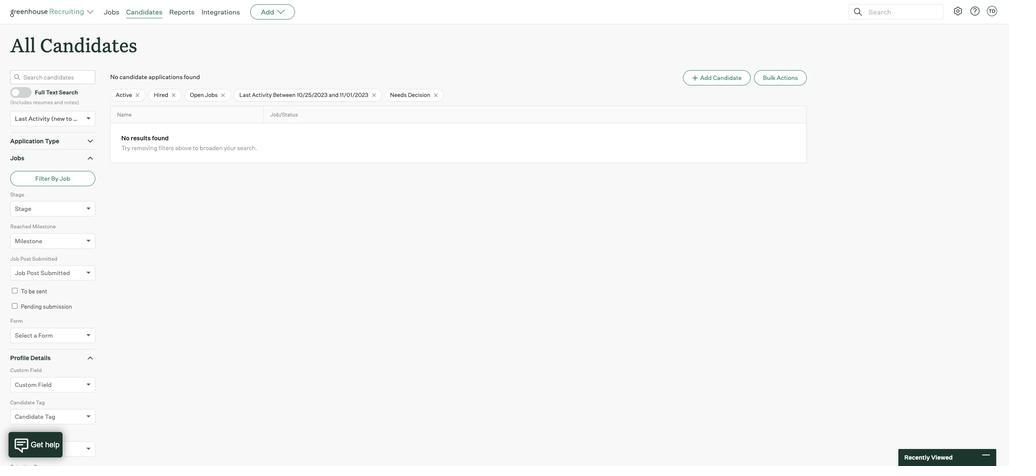 Task type: locate. For each thing, give the bounding box(es) containing it.
post
[[20, 256, 31, 262], [27, 270, 39, 277]]

milestone down reached milestone
[[15, 237, 42, 245]]

tag down custom field element
[[36, 400, 45, 406]]

0 vertical spatial job post submitted
[[10, 256, 57, 262]]

pending
[[21, 303, 42, 310]]

1 vertical spatial milestone
[[15, 237, 42, 245]]

1 horizontal spatial add
[[701, 74, 712, 81]]

milestone down stage element on the top
[[32, 224, 56, 230]]

no for no results found try removing filters above to broaden your search.
[[121, 135, 130, 142]]

1 vertical spatial and
[[54, 99, 63, 106]]

job post submitted down reached milestone element
[[10, 256, 57, 262]]

1 vertical spatial add
[[701, 74, 712, 81]]

0 vertical spatial job
[[60, 175, 70, 182]]

0 vertical spatial no
[[110, 73, 118, 81]]

0 vertical spatial stage
[[10, 191, 24, 198]]

0 horizontal spatial jobs
[[10, 155, 24, 162]]

to right the above
[[193, 145, 199, 152]]

0 horizontal spatial and
[[54, 99, 63, 106]]

submitted up sent
[[41, 270, 70, 277]]

1 vertical spatial custom
[[15, 381, 37, 389]]

2 horizontal spatial jobs
[[205, 92, 218, 98]]

all
[[10, 32, 36, 57]]

0 vertical spatial jobs
[[104, 8, 119, 16]]

name
[[117, 112, 132, 118]]

to be sent
[[21, 288, 47, 295]]

td
[[989, 8, 996, 14]]

candidates link
[[126, 8, 163, 16]]

td button
[[988, 6, 998, 16]]

form right the a
[[38, 332, 53, 339]]

1 horizontal spatial no
[[121, 135, 130, 142]]

jobs
[[104, 8, 119, 16], [205, 92, 218, 98], [10, 155, 24, 162]]

old)
[[73, 115, 84, 122]]

broaden
[[200, 145, 223, 152]]

last
[[240, 92, 251, 98], [15, 115, 27, 122]]

0 vertical spatial post
[[20, 256, 31, 262]]

activity down resumes
[[28, 115, 50, 122]]

hired
[[154, 92, 168, 98]]

candidate left bulk
[[713, 74, 742, 81]]

activity for (new
[[28, 115, 50, 122]]

1 vertical spatial field
[[38, 381, 52, 389]]

1 vertical spatial form
[[38, 332, 53, 339]]

no inside no results found try removing filters above to broaden your search.
[[121, 135, 130, 142]]

status
[[10, 432, 26, 438], [15, 446, 33, 453]]

add
[[261, 8, 274, 16], [701, 74, 712, 81]]

candidate tag element
[[10, 399, 95, 431]]

recently
[[905, 454, 930, 462]]

form element
[[10, 317, 95, 349]]

1 vertical spatial no
[[121, 135, 130, 142]]

add for add candidate
[[701, 74, 712, 81]]

form
[[10, 318, 23, 325], [38, 332, 53, 339]]

checkmark image
[[14, 89, 20, 95]]

1 vertical spatial found
[[152, 135, 169, 142]]

jobs left "candidates" link
[[104, 8, 119, 16]]

sent
[[36, 288, 47, 295]]

candidates
[[126, 8, 163, 16], [40, 32, 137, 57]]

0 vertical spatial custom field
[[10, 368, 42, 374]]

0 vertical spatial submitted
[[32, 256, 57, 262]]

job post submitted up sent
[[15, 270, 70, 277]]

0 vertical spatial and
[[329, 92, 339, 98]]

configure image
[[953, 6, 964, 16]]

open jobs
[[190, 92, 218, 98]]

no left the candidate
[[110, 73, 118, 81]]

candidate
[[120, 73, 147, 81]]

1 horizontal spatial to
[[193, 145, 199, 152]]

0 horizontal spatial found
[[152, 135, 169, 142]]

by
[[51, 175, 58, 182]]

tag
[[36, 400, 45, 406], [45, 414, 55, 421]]

1 vertical spatial tag
[[45, 414, 55, 421]]

1 vertical spatial activity
[[28, 115, 50, 122]]

candidate tag up status element
[[15, 414, 55, 421]]

1 vertical spatial job post submitted
[[15, 270, 70, 277]]

reached milestone element
[[10, 223, 95, 255]]

reached milestone
[[10, 224, 56, 230]]

add for add
[[261, 8, 274, 16]]

candidate
[[713, 74, 742, 81], [10, 400, 35, 406], [15, 414, 44, 421]]

0 vertical spatial candidate tag
[[10, 400, 45, 406]]

candidate tag down custom field element
[[10, 400, 45, 406]]

custom field element
[[10, 367, 95, 399]]

0 horizontal spatial no
[[110, 73, 118, 81]]

found up filters
[[152, 135, 169, 142]]

custom down profile
[[10, 368, 29, 374]]

full text search (includes resumes and notes)
[[10, 89, 79, 106]]

post down 'reached'
[[20, 256, 31, 262]]

application type
[[10, 137, 59, 145]]

0 vertical spatial form
[[10, 318, 23, 325]]

0 horizontal spatial activity
[[28, 115, 50, 122]]

0 horizontal spatial last
[[15, 115, 27, 122]]

0 horizontal spatial to
[[66, 115, 72, 122]]

your
[[224, 145, 236, 152]]

candidates right the jobs link
[[126, 8, 163, 16]]

all candidates
[[10, 32, 137, 57]]

activity left "between"
[[252, 92, 272, 98]]

stage
[[10, 191, 24, 198], [15, 205, 31, 213]]

1 horizontal spatial form
[[38, 332, 53, 339]]

to
[[66, 115, 72, 122], [193, 145, 199, 152]]

no
[[110, 73, 118, 81], [121, 135, 130, 142]]

1 vertical spatial to
[[193, 145, 199, 152]]

last down "(includes"
[[15, 115, 27, 122]]

activity for between
[[252, 92, 272, 98]]

submitted down reached milestone element
[[32, 256, 57, 262]]

profile details
[[10, 355, 51, 362]]

and
[[329, 92, 339, 98], [54, 99, 63, 106]]

submitted
[[32, 256, 57, 262], [41, 270, 70, 277]]

0 vertical spatial add
[[261, 8, 274, 16]]

found up open
[[184, 73, 200, 81]]

needs
[[390, 92, 407, 98]]

filters
[[159, 145, 174, 152]]

no up try
[[121, 135, 130, 142]]

open
[[190, 92, 204, 98]]

greenhouse recruiting image
[[10, 7, 87, 17]]

custom down the profile details
[[15, 381, 37, 389]]

and inside full text search (includes resumes and notes)
[[54, 99, 63, 106]]

last left "between"
[[240, 92, 251, 98]]

(new
[[51, 115, 65, 122]]

jobs right open
[[205, 92, 218, 98]]

0 vertical spatial last
[[240, 92, 251, 98]]

custom
[[10, 368, 29, 374], [15, 381, 37, 389]]

tag up status element
[[45, 414, 55, 421]]

jobs link
[[104, 8, 119, 16]]

job
[[60, 175, 70, 182], [10, 256, 19, 262], [15, 270, 25, 277]]

candidate down custom field element
[[10, 400, 35, 406]]

Search text field
[[867, 6, 936, 18]]

td button
[[986, 4, 999, 18]]

to left old) at the top of the page
[[66, 115, 72, 122]]

details
[[30, 355, 51, 362]]

candidates down the jobs link
[[40, 32, 137, 57]]

filter by job
[[35, 175, 70, 182]]

recently viewed
[[905, 454, 953, 462]]

1 vertical spatial job
[[10, 256, 19, 262]]

found inside no results found try removing filters above to broaden your search.
[[152, 135, 169, 142]]

candidate tag
[[10, 400, 45, 406], [15, 414, 55, 421]]

1 horizontal spatial last
[[240, 92, 251, 98]]

Search candidates field
[[10, 70, 95, 84]]

0 vertical spatial tag
[[36, 400, 45, 406]]

1 vertical spatial candidates
[[40, 32, 137, 57]]

milestone
[[32, 224, 56, 230], [15, 237, 42, 245]]

above
[[175, 145, 192, 152]]

bulk
[[763, 74, 776, 81]]

and left 11/01/2023
[[329, 92, 339, 98]]

add inside popup button
[[261, 8, 274, 16]]

to inside no results found try removing filters above to broaden your search.
[[193, 145, 199, 152]]

field
[[30, 368, 42, 374], [38, 381, 52, 389]]

0 vertical spatial found
[[184, 73, 200, 81]]

job post submitted
[[10, 256, 57, 262], [15, 270, 70, 277]]

form down pending submission checkbox
[[10, 318, 23, 325]]

applications
[[149, 73, 183, 81]]

To be sent checkbox
[[12, 288, 17, 294]]

activity
[[252, 92, 272, 98], [28, 115, 50, 122]]

and down text on the top left of the page
[[54, 99, 63, 106]]

post up the "to be sent"
[[27, 270, 39, 277]]

1 horizontal spatial activity
[[252, 92, 272, 98]]

last for last activity (new to old)
[[15, 115, 27, 122]]

active
[[116, 92, 132, 98]]

integrations
[[202, 8, 240, 16]]

0 vertical spatial activity
[[252, 92, 272, 98]]

jobs down application
[[10, 155, 24, 162]]

0 vertical spatial candidates
[[126, 8, 163, 16]]

0 horizontal spatial form
[[10, 318, 23, 325]]

text
[[46, 89, 58, 96]]

job inside button
[[60, 175, 70, 182]]

filter
[[35, 175, 50, 182]]

candidate up status element
[[15, 414, 44, 421]]

job/status
[[270, 112, 298, 118]]

1 vertical spatial last
[[15, 115, 27, 122]]

11/01/2023
[[340, 92, 369, 98]]

0 horizontal spatial add
[[261, 8, 274, 16]]

found
[[184, 73, 200, 81], [152, 135, 169, 142]]



Task type: vqa. For each thing, say whether or not it's contained in the screenshot.
My Templates the Templates
no



Task type: describe. For each thing, give the bounding box(es) containing it.
integrations link
[[202, 8, 240, 16]]

decision
[[408, 92, 431, 98]]

reached
[[10, 224, 31, 230]]

notes)
[[64, 99, 79, 106]]

(includes
[[10, 99, 32, 106]]

select
[[15, 332, 32, 339]]

full
[[35, 89, 45, 96]]

1 vertical spatial candidate
[[10, 400, 35, 406]]

0 vertical spatial candidate
[[713, 74, 742, 81]]

search
[[59, 89, 78, 96]]

1 vertical spatial post
[[27, 270, 39, 277]]

1 vertical spatial submitted
[[41, 270, 70, 277]]

bulk actions
[[763, 74, 798, 81]]

viewed
[[932, 454, 953, 462]]

last activity between 10/25/2023 and 11/01/2023
[[240, 92, 369, 98]]

filter by job button
[[10, 171, 95, 186]]

no for no candidate applications found
[[110, 73, 118, 81]]

last activity (new to old)
[[15, 115, 84, 122]]

actions
[[777, 74, 798, 81]]

0 vertical spatial milestone
[[32, 224, 56, 230]]

1 vertical spatial custom field
[[15, 381, 52, 389]]

search.
[[237, 145, 257, 152]]

select a form
[[15, 332, 53, 339]]

removing
[[132, 145, 157, 152]]

last activity (new to old) option
[[15, 115, 84, 122]]

add button
[[250, 4, 295, 20]]

try
[[121, 145, 130, 152]]

pending submission
[[21, 303, 72, 310]]

Pending submission checkbox
[[12, 303, 17, 309]]

between
[[273, 92, 296, 98]]

status element
[[10, 431, 95, 463]]

a
[[34, 332, 37, 339]]

0 vertical spatial custom
[[10, 368, 29, 374]]

0 vertical spatial to
[[66, 115, 72, 122]]

add candidate
[[701, 74, 742, 81]]

1 horizontal spatial and
[[329, 92, 339, 98]]

1 vertical spatial jobs
[[205, 92, 218, 98]]

10/25/2023
[[297, 92, 328, 98]]

0 vertical spatial field
[[30, 368, 42, 374]]

0 vertical spatial status
[[10, 432, 26, 438]]

2 vertical spatial jobs
[[10, 155, 24, 162]]

1 horizontal spatial found
[[184, 73, 200, 81]]

1 vertical spatial status
[[15, 446, 33, 453]]

no candidate applications found
[[110, 73, 200, 81]]

1 vertical spatial candidate tag
[[15, 414, 55, 421]]

2 vertical spatial candidate
[[15, 414, 44, 421]]

2 vertical spatial job
[[15, 270, 25, 277]]

last for last activity between 10/25/2023 and 11/01/2023
[[240, 92, 251, 98]]

bulk actions link
[[754, 70, 807, 86]]

reports
[[169, 8, 195, 16]]

needs decision
[[390, 92, 431, 98]]

no results found try removing filters above to broaden your search.
[[121, 135, 257, 152]]

add candidate link
[[683, 70, 751, 86]]

results
[[131, 135, 151, 142]]

resumes
[[33, 99, 53, 106]]

job post submitted element
[[10, 255, 95, 287]]

reports link
[[169, 8, 195, 16]]

stage element
[[10, 191, 95, 223]]

profile
[[10, 355, 29, 362]]

submission
[[43, 303, 72, 310]]

1 vertical spatial stage
[[15, 205, 31, 213]]

to
[[21, 288, 27, 295]]

be
[[29, 288, 35, 295]]

application
[[10, 137, 44, 145]]

1 horizontal spatial jobs
[[104, 8, 119, 16]]

type
[[45, 137, 59, 145]]



